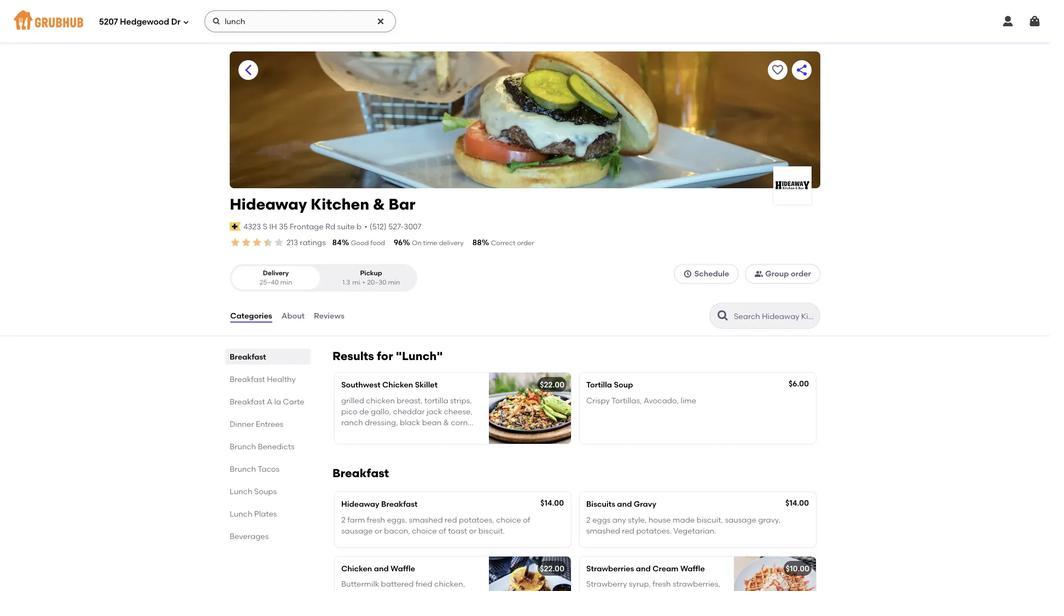 Task type: locate. For each thing, give the bounding box(es) containing it.
1 vertical spatial hideaway
[[342, 499, 380, 509]]

fresh inside "strawberry syrup, fresh strawberries, cream cheese icing, whippe"
[[653, 580, 671, 589]]

icing,
[[641, 591, 661, 591]]

on time delivery
[[412, 239, 464, 247]]

2 for 2 eggs any style, house made biscuit, sausage gravy, smashed red potatoes. vegetarian.
[[587, 515, 591, 524]]

for
[[377, 349, 393, 363]]

• inside pickup 1.3 mi • 20–30 min
[[363, 278, 365, 286]]

0 horizontal spatial order
[[517, 239, 535, 247]]

breakfast left a
[[230, 397, 265, 406]]

hideaway kitchen & bar
[[230, 195, 416, 213]]

star icon image
[[230, 237, 241, 248], [241, 237, 252, 248], [252, 237, 263, 248], [263, 237, 274, 248], [263, 237, 274, 248], [274, 237, 285, 248]]

20–30
[[368, 278, 387, 286]]

kitchen
[[311, 195, 370, 213]]

fresh
[[367, 515, 385, 524], [653, 580, 671, 589]]

bar
[[389, 195, 416, 213]]

brunch
[[230, 442, 256, 451], [230, 464, 256, 474]]

pickup 1.3 mi • 20–30 min
[[343, 269, 400, 286]]

and for biscuits
[[618, 499, 632, 509]]

chicken up breast,
[[383, 380, 413, 389]]

chicken up buttermilk
[[342, 564, 372, 573]]

lunch
[[230, 487, 253, 496], [230, 509, 253, 518]]

choice right bacon,
[[412, 526, 437, 535]]

fresh down hideaway breakfast
[[367, 515, 385, 524]]

0 horizontal spatial smashed
[[409, 515, 443, 524]]

1 min from the left
[[280, 278, 292, 286]]

toast
[[448, 526, 467, 535]]

grilled chicken breast, tortilla strips, pico de gallo,  cheddar jack cheese, ranch dressing,  black bean & corn salsa, rice, avocado
[[342, 396, 473, 438]]

hideaway kitchen & bar logo image
[[774, 166, 812, 205]]

order
[[517, 239, 535, 247], [791, 269, 812, 278]]

1.3
[[343, 278, 350, 286]]

min down delivery
[[280, 278, 292, 286]]

chicken and waffle
[[342, 564, 415, 573]]

0 horizontal spatial 2
[[342, 515, 346, 524]]

entrees
[[256, 419, 284, 429]]

house
[[649, 515, 671, 524]]

time
[[423, 239, 438, 247]]

fresh inside 2 farm fresh eggs, smashed red potatoes, choice of sausage or bacon, choice of toast or biscuit.
[[367, 515, 385, 524]]

svg image
[[212, 17, 221, 26], [377, 17, 385, 26], [183, 19, 189, 25], [684, 269, 693, 278]]

1 or from the left
[[375, 526, 383, 535]]

gravy,
[[759, 515, 781, 524]]

smashed
[[409, 515, 443, 524], [587, 526, 621, 535]]

delivery
[[263, 269, 289, 277]]

0 horizontal spatial chicken
[[342, 564, 372, 573]]

1 horizontal spatial $14.00
[[786, 498, 810, 508]]

s
[[263, 222, 268, 231]]

0 vertical spatial sausage
[[725, 515, 757, 524]]

breakfast tab
[[230, 351, 307, 362]]

crispy tortillas, avocado, lime
[[587, 396, 697, 405]]

0 vertical spatial smashed
[[409, 515, 443, 524]]

$10.00
[[786, 564, 810, 573]]

0 horizontal spatial svg image
[[1002, 15, 1015, 28]]

2 $22.00 from the top
[[540, 564, 565, 573]]

1 brunch from the top
[[230, 442, 256, 451]]

• right mi
[[363, 278, 365, 286]]

5207
[[99, 17, 118, 27]]

1 vertical spatial order
[[791, 269, 812, 278]]

and for chicken
[[374, 564, 389, 573]]

dinner entrees tab
[[230, 418, 307, 430]]

1 horizontal spatial min
[[388, 278, 400, 286]]

southwest chicken skillet image
[[489, 373, 571, 444]]

0 vertical spatial red
[[445, 515, 457, 524]]

order inside button
[[791, 269, 812, 278]]

hedgewood
[[120, 17, 169, 27]]

breakfast up hideaway breakfast
[[333, 466, 389, 480]]

1 horizontal spatial fresh
[[653, 580, 671, 589]]

or left bacon,
[[375, 526, 383, 535]]

1 vertical spatial choice
[[412, 526, 437, 535]]

hideaway up the farm
[[342, 499, 380, 509]]

hideaway
[[230, 195, 307, 213], [342, 499, 380, 509]]

sausage left gravy,
[[725, 515, 757, 524]]

&
[[373, 195, 385, 213], [444, 418, 449, 427]]

or down potatoes,
[[469, 526, 477, 535]]

breakfast up breakfast a la carte
[[230, 374, 265, 384]]

1 horizontal spatial 2
[[587, 515, 591, 524]]

1 vertical spatial brunch
[[230, 464, 256, 474]]

lunch up beverages
[[230, 509, 253, 518]]

2 left the farm
[[342, 515, 346, 524]]

2 $14.00 from the left
[[786, 498, 810, 508]]

pecan
[[419, 591, 443, 591]]

smashed inside 2 farm fresh eggs, smashed red potatoes, choice of sausage or bacon, choice of toast or biscuit.
[[409, 515, 443, 524]]

lunch left soups
[[230, 487, 253, 496]]

1 horizontal spatial svg image
[[1029, 15, 1042, 28]]

0 vertical spatial order
[[517, 239, 535, 247]]

0 vertical spatial fresh
[[367, 515, 385, 524]]

0 vertical spatial chicken
[[383, 380, 413, 389]]

0 vertical spatial •
[[365, 222, 368, 231]]

2 horizontal spatial and
[[636, 564, 651, 573]]

1 horizontal spatial chicken
[[383, 380, 413, 389]]

1 horizontal spatial &
[[444, 418, 449, 427]]

0 vertical spatial hideaway
[[230, 195, 307, 213]]

waffle up strawberries,
[[681, 564, 705, 573]]

and for strawberries
[[636, 564, 651, 573]]

1 $14.00 from the left
[[541, 498, 564, 508]]

buttermilk
[[342, 580, 379, 589]]

1 vertical spatial sausage
[[342, 526, 373, 535]]

dr
[[171, 17, 181, 27]]

brunch tacos tab
[[230, 463, 307, 475]]

1 vertical spatial smashed
[[587, 526, 621, 535]]

1 horizontal spatial order
[[791, 269, 812, 278]]

& left corn
[[444, 418, 449, 427]]

categories button
[[230, 296, 273, 336]]

• (512) 527-3007
[[365, 222, 422, 231]]

1 horizontal spatial red
[[623, 526, 635, 535]]

$22.00
[[540, 380, 565, 389], [540, 564, 565, 573]]

min inside delivery 25–40 min
[[280, 278, 292, 286]]

brunch up lunch soups
[[230, 464, 256, 474]]

potatoes,
[[459, 515, 495, 524]]

2 left the eggs
[[587, 515, 591, 524]]

2 inside 2 farm fresh eggs, smashed red potatoes, choice of sausage or bacon, choice of toast or biscuit.
[[342, 515, 346, 524]]

battered
[[381, 580, 414, 589]]

1 horizontal spatial of
[[523, 515, 531, 524]]

4323 s ih 35 frontage rd suite b
[[244, 222, 362, 231]]

0 horizontal spatial and
[[374, 564, 389, 573]]

smashed right eggs,
[[409, 515, 443, 524]]

1 horizontal spatial choice
[[497, 515, 522, 524]]

1 vertical spatial of
[[439, 526, 447, 535]]

0 horizontal spatial $14.00
[[541, 498, 564, 508]]

tortilla soup
[[587, 380, 634, 389]]

1 horizontal spatial hideaway
[[342, 499, 380, 509]]

1 vertical spatial chicken
[[342, 564, 372, 573]]

strawberries and cream waffle image
[[735, 557, 817, 591]]

smashed down the eggs
[[587, 526, 621, 535]]

and up battered
[[374, 564, 389, 573]]

cheese,
[[444, 407, 473, 416]]

of right potatoes,
[[523, 515, 531, 524]]

0 horizontal spatial hideaway
[[230, 195, 307, 213]]

1 horizontal spatial and
[[618, 499, 632, 509]]

0 horizontal spatial &
[[373, 195, 385, 213]]

black
[[400, 418, 421, 427]]

1 lunch from the top
[[230, 487, 253, 496]]

• right b
[[365, 222, 368, 231]]

2 lunch from the top
[[230, 509, 253, 518]]

brunch for brunch benedicts
[[230, 442, 256, 451]]

2 svg image from the left
[[1029, 15, 1042, 28]]

breakfast healthy
[[230, 374, 296, 384]]

categories
[[230, 311, 272, 320]]

1 vertical spatial •
[[363, 278, 365, 286]]

of
[[523, 515, 531, 524], [439, 526, 447, 535]]

waffle up battered
[[391, 564, 415, 573]]

de
[[360, 407, 369, 416]]

1 horizontal spatial or
[[469, 526, 477, 535]]

0 horizontal spatial fresh
[[367, 515, 385, 524]]

hideaway for hideaway kitchen & bar
[[230, 195, 307, 213]]

rice,
[[365, 429, 380, 438]]

biscuit,
[[697, 515, 724, 524]]

min
[[280, 278, 292, 286], [388, 278, 400, 286]]

$14.00
[[541, 498, 564, 508], [786, 498, 810, 508]]

$14.00 for of
[[541, 498, 564, 508]]

0 vertical spatial lunch
[[230, 487, 253, 496]]

527-
[[389, 222, 404, 231]]

sausage inside 2 eggs any style, house made biscuit, sausage gravy, smashed red potatoes. vegetarian.
[[725, 515, 757, 524]]

chicken
[[383, 380, 413, 389], [342, 564, 372, 573]]

rd
[[326, 222, 336, 231]]

0 vertical spatial of
[[523, 515, 531, 524]]

0 vertical spatial brunch
[[230, 442, 256, 451]]

dinner
[[230, 419, 254, 429]]

red up toast
[[445, 515, 457, 524]]

1 vertical spatial fresh
[[653, 580, 671, 589]]

4323 s ih 35 frontage rd suite b button
[[243, 220, 363, 233]]

b
[[357, 222, 362, 231]]

$22.00 for strawberries
[[540, 564, 565, 573]]

correct order
[[491, 239, 535, 247]]

1 vertical spatial lunch
[[230, 509, 253, 518]]

cheese
[[613, 591, 640, 591]]

0 vertical spatial choice
[[497, 515, 522, 524]]

breakfast up breakfast healthy
[[230, 352, 266, 361]]

avocado
[[382, 429, 415, 438]]

lunch soups tab
[[230, 486, 307, 497]]

fresh up the icing,
[[653, 580, 671, 589]]

2 brunch from the top
[[230, 464, 256, 474]]

sausage down the farm
[[342, 526, 373, 535]]

fresh for eggs,
[[367, 515, 385, 524]]

brunch down dinner
[[230, 442, 256, 451]]

0 vertical spatial $22.00
[[540, 380, 565, 389]]

min right the 20–30
[[388, 278, 400, 286]]

0 horizontal spatial red
[[445, 515, 457, 524]]

red inside 2 eggs any style, house made biscuit, sausage gravy, smashed red potatoes. vegetarian.
[[623, 526, 635, 535]]

choice up biscuit.
[[497, 515, 522, 524]]

84
[[333, 238, 342, 247]]

1 2 from the left
[[342, 515, 346, 524]]

1 vertical spatial $22.00
[[540, 564, 565, 573]]

smashed inside 2 eggs any style, house made biscuit, sausage gravy, smashed red potatoes. vegetarian.
[[587, 526, 621, 535]]

0 horizontal spatial of
[[439, 526, 447, 535]]

0 horizontal spatial sausage
[[342, 526, 373, 535]]

1 svg image from the left
[[1002, 15, 1015, 28]]

about button
[[281, 296, 305, 336]]

2 2 from the left
[[587, 515, 591, 524]]

hideaway up s
[[230, 195, 307, 213]]

svg image inside schedule button
[[684, 269, 693, 278]]

1 $22.00 from the top
[[540, 380, 565, 389]]

hideaway breakfast
[[342, 499, 418, 509]]

waffle
[[391, 564, 415, 573], [681, 564, 705, 573]]

lunch soups
[[230, 487, 277, 496]]

biscuits
[[587, 499, 616, 509]]

(512)
[[370, 222, 387, 231]]

1 vertical spatial &
[[444, 418, 449, 427]]

and up the syrup,
[[636, 564, 651, 573]]

benedicts
[[258, 442, 295, 451]]

2 min from the left
[[388, 278, 400, 286]]

tortilla
[[425, 396, 449, 405]]

1 horizontal spatial smashed
[[587, 526, 621, 535]]

mi
[[353, 278, 361, 286]]

order right correct at the left top of the page
[[517, 239, 535, 247]]

1 horizontal spatial waffle
[[681, 564, 705, 573]]

0 horizontal spatial or
[[375, 526, 383, 535]]

on
[[412, 239, 422, 247]]

& inside grilled chicken breast, tortilla strips, pico de gallo,  cheddar jack cheese, ranch dressing,  black bean & corn salsa, rice, avocado
[[444, 418, 449, 427]]

order right group
[[791, 269, 812, 278]]

svg image
[[1002, 15, 1015, 28], [1029, 15, 1042, 28]]

0 horizontal spatial choice
[[412, 526, 437, 535]]

and up any
[[618, 499, 632, 509]]

& up (512)
[[373, 195, 385, 213]]

0 horizontal spatial waffle
[[391, 564, 415, 573]]

1 vertical spatial red
[[623, 526, 635, 535]]

food
[[371, 239, 385, 247]]

2 inside 2 eggs any style, house made biscuit, sausage gravy, smashed red potatoes. vegetarian.
[[587, 515, 591, 524]]

red down any
[[623, 526, 635, 535]]

schedule
[[695, 269, 730, 278]]

order for correct order
[[517, 239, 535, 247]]

0 vertical spatial &
[[373, 195, 385, 213]]

0 horizontal spatial min
[[280, 278, 292, 286]]

min inside pickup 1.3 mi • 20–30 min
[[388, 278, 400, 286]]

option group
[[230, 264, 418, 292]]

of left toast
[[439, 526, 447, 535]]

1 horizontal spatial sausage
[[725, 515, 757, 524]]



Task type: describe. For each thing, give the bounding box(es) containing it.
(512) 527-3007 button
[[370, 221, 422, 232]]

beverages tab
[[230, 530, 307, 542]]

fried
[[416, 580, 433, 589]]

southwest
[[342, 380, 381, 389]]

lunch plates
[[230, 509, 277, 518]]

frontage
[[290, 222, 324, 231]]

strips,
[[451, 396, 472, 405]]

soup
[[614, 380, 634, 389]]

reviews button
[[314, 296, 345, 336]]

2 farm fresh eggs, smashed red potatoes, choice of sausage or bacon, choice of toast or biscuit.
[[342, 515, 531, 535]]

tacos
[[258, 464, 280, 474]]

lunch for lunch plates
[[230, 509, 253, 518]]

correct
[[491, 239, 516, 247]]

suite
[[337, 222, 355, 231]]

healthy
[[267, 374, 296, 384]]

lunch plates tab
[[230, 508, 307, 519]]

35
[[279, 222, 288, 231]]

schedule button
[[675, 264, 739, 284]]

bean
[[422, 418, 442, 427]]

cream
[[653, 564, 679, 573]]

4323
[[244, 222, 261, 231]]

breakfast for breakfast tab
[[230, 352, 266, 361]]

strawberries,
[[673, 580, 721, 589]]

Search for food, convenience, alcohol... search field
[[205, 10, 396, 32]]

bacon,
[[384, 526, 410, 535]]

88
[[473, 238, 482, 247]]

ratings
[[300, 238, 326, 247]]

chicken and waffle image
[[489, 557, 571, 591]]

brunch benedicts
[[230, 442, 295, 451]]

avocado,
[[644, 396, 679, 405]]

strawberry syrup, fresh strawberries, cream cheese icing, whippe
[[587, 580, 721, 591]]

$6.00
[[789, 379, 810, 388]]

1 waffle from the left
[[391, 564, 415, 573]]

5207 hedgewood dr
[[99, 17, 181, 27]]

soups
[[254, 487, 277, 496]]

good
[[351, 239, 369, 247]]

strawberries
[[587, 564, 635, 573]]

save this restaurant image
[[772, 63, 785, 77]]

fresh for strawberries,
[[653, 580, 671, 589]]

lunch for lunch soups
[[230, 487, 253, 496]]

2 or from the left
[[469, 526, 477, 535]]

save this restaurant button
[[768, 60, 788, 80]]

potatoes.
[[637, 526, 672, 535]]

gravy
[[634, 499, 657, 509]]

order for group order
[[791, 269, 812, 278]]

breakfast a la carte tab
[[230, 396, 307, 407]]

jack
[[427, 407, 442, 416]]

red inside 2 farm fresh eggs, smashed red potatoes, choice of sausage or bacon, choice of toast or biscuit.
[[445, 515, 457, 524]]

sweet
[[342, 591, 363, 591]]

made
[[673, 515, 695, 524]]

group order
[[766, 269, 812, 278]]

brunch benedicts tab
[[230, 441, 307, 452]]

breakfast for breakfast healthy
[[230, 374, 265, 384]]

213 ratings
[[287, 238, 326, 247]]

results for "lunch"
[[333, 349, 443, 363]]

style,
[[628, 515, 647, 524]]

subscription pass image
[[230, 222, 241, 231]]

cream
[[587, 591, 611, 591]]

3007
[[404, 222, 422, 231]]

breakfast up eggs,
[[382, 499, 418, 509]]

Search Hideaway Kitchen & Bar search field
[[733, 311, 817, 321]]

caret left icon image
[[242, 63, 255, 77]]

people icon image
[[755, 269, 764, 278]]

syrup,
[[629, 580, 651, 589]]

main navigation navigation
[[0, 0, 1051, 43]]

la
[[274, 397, 281, 406]]

breakfast for breakfast a la carte
[[230, 397, 265, 406]]

delivery 25–40 min
[[260, 269, 292, 286]]

about
[[282, 311, 305, 320]]

cheddar
[[393, 407, 425, 416]]

skillet
[[415, 380, 438, 389]]

beverages
[[230, 532, 269, 541]]

breakfast a la carte
[[230, 397, 305, 406]]

hideaway for hideaway breakfast
[[342, 499, 380, 509]]

eggs,
[[387, 515, 407, 524]]

dressing,
[[365, 418, 398, 427]]

ranch
[[342, 418, 363, 427]]

farm
[[348, 515, 365, 524]]

grilled
[[342, 396, 365, 405]]

96
[[394, 238, 403, 247]]

ih
[[269, 222, 277, 231]]

sausage inside 2 farm fresh eggs, smashed red potatoes, choice of sausage or bacon, choice of toast or biscuit.
[[342, 526, 373, 535]]

plates
[[254, 509, 277, 518]]

search icon image
[[717, 309, 730, 322]]

tortilla
[[587, 380, 613, 389]]

lime
[[681, 396, 697, 405]]

option group containing delivery 25–40 min
[[230, 264, 418, 292]]

breakfast healthy tab
[[230, 373, 307, 385]]

share icon image
[[796, 63, 809, 77]]

brunch for brunch tacos
[[230, 464, 256, 474]]

southwest chicken skillet
[[342, 380, 438, 389]]

vegetarian.
[[674, 526, 717, 535]]

corn
[[451, 418, 468, 427]]

gallo,
[[371, 407, 391, 416]]

eggs
[[593, 515, 611, 524]]

2 waffle from the left
[[681, 564, 705, 573]]

delivery
[[439, 239, 464, 247]]

chicken,
[[435, 580, 465, 589]]

$14.00 for gravy,
[[786, 498, 810, 508]]

strawberry
[[587, 580, 628, 589]]

$22.00 for tortilla
[[540, 380, 565, 389]]

2 for 2 farm fresh eggs, smashed red potatoes, choice of sausage or bacon, choice of toast or biscuit.
[[342, 515, 346, 524]]



Task type: vqa. For each thing, say whether or not it's contained in the screenshot.
the bottommost "Roasted"
no



